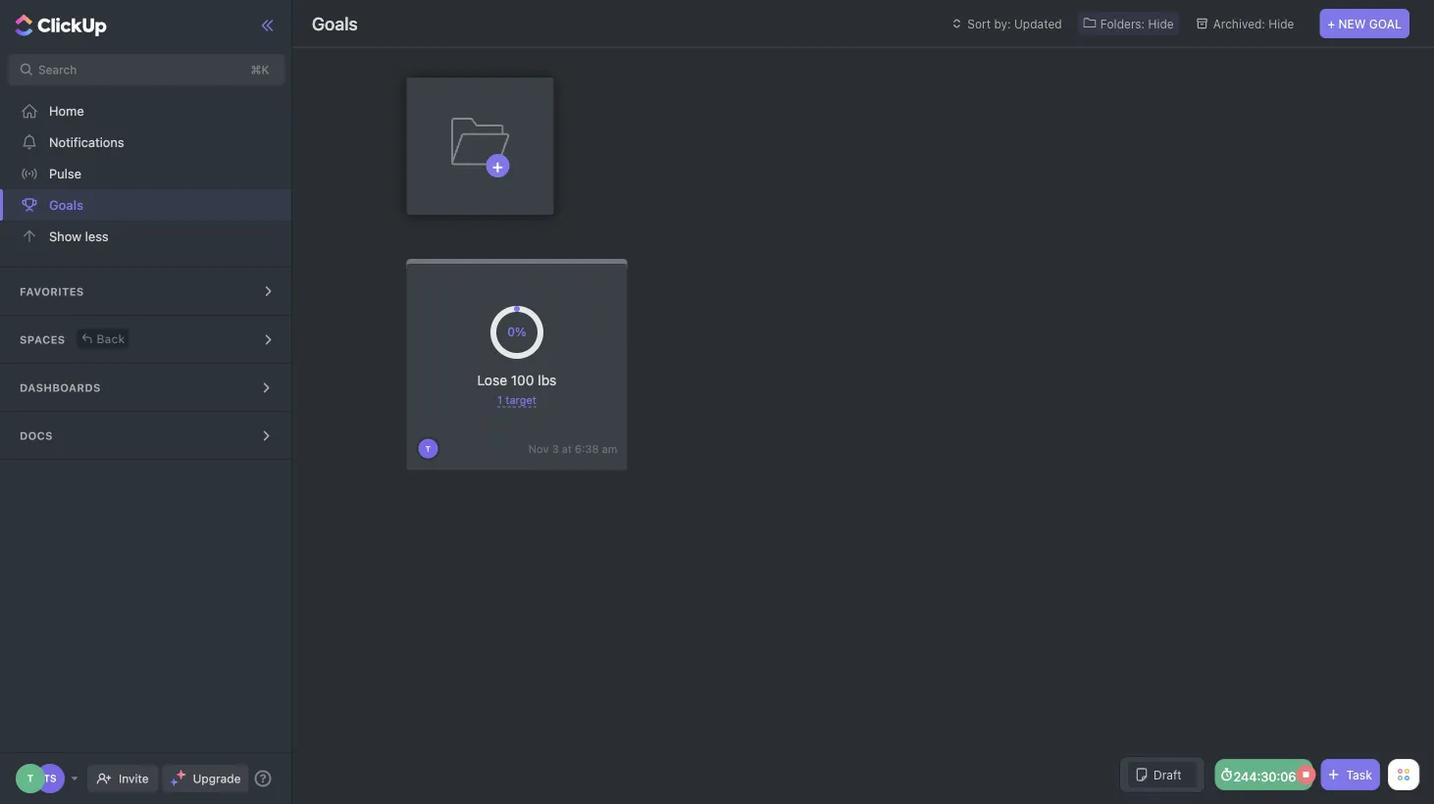 Task type: vqa. For each thing, say whether or not it's contained in the screenshot.
Goals
yes



Task type: locate. For each thing, give the bounding box(es) containing it.
task
[[1346, 768, 1372, 782]]

100
[[511, 372, 534, 388]]

lose
[[477, 372, 507, 388]]

favorites
[[20, 285, 84, 298]]

back link
[[77, 329, 129, 349]]

back
[[97, 332, 125, 346]]

+ new goal
[[1328, 17, 1402, 30]]

upgrade
[[193, 772, 241, 786]]

1 horizontal spatial goals
[[312, 13, 358, 34]]

3
[[552, 442, 559, 455]]

pulse
[[49, 166, 81, 181]]

nov 3 at 6:38 am
[[529, 442, 617, 455]]

notifications link
[[0, 127, 293, 158]]

+
[[1328, 17, 1335, 30], [492, 155, 503, 176]]

1 vertical spatial t
[[27, 773, 34, 784]]

sidebar navigation
[[0, 0, 296, 804]]

home link
[[0, 95, 293, 127]]

hide
[[1148, 17, 1174, 30], [1269, 17, 1294, 30]]

goals
[[312, 13, 358, 34], [49, 198, 83, 212]]

folders:
[[1100, 17, 1145, 30]]

0 horizontal spatial t
[[27, 773, 34, 784]]

2 hide from the left
[[1269, 17, 1294, 30]]

0 vertical spatial t
[[425, 444, 431, 453]]

0 horizontal spatial +
[[492, 155, 503, 176]]

1 horizontal spatial hide
[[1269, 17, 1294, 30]]

0 vertical spatial goals
[[312, 13, 358, 34]]

docs
[[20, 430, 53, 442]]

0 vertical spatial +
[[1328, 17, 1335, 30]]

0 horizontal spatial goals
[[49, 198, 83, 212]]

1 hide from the left
[[1148, 17, 1174, 30]]

folders: hide
[[1100, 17, 1174, 30]]

1 vertical spatial +
[[492, 155, 503, 176]]

sort by: updated button
[[944, 12, 1068, 35]]

1 vertical spatial goals
[[49, 198, 83, 212]]

lose 100 lbs 1 target
[[477, 372, 556, 407]]

⌘k
[[251, 63, 269, 77]]

t
[[425, 444, 431, 453], [27, 773, 34, 784]]

+ for +
[[492, 155, 503, 176]]

favorites button
[[0, 268, 293, 315]]

t inside sidebar navigation
[[27, 773, 34, 784]]

hide right archived:
[[1269, 17, 1294, 30]]

pulse link
[[0, 158, 293, 189]]

goals link
[[0, 189, 293, 221]]

dashboards
[[20, 382, 101, 394]]

1 horizontal spatial t
[[425, 444, 431, 453]]

0 horizontal spatial hide
[[1148, 17, 1174, 30]]

6:38
[[575, 442, 599, 455]]

goal
[[1369, 17, 1402, 30]]

archived:
[[1213, 17, 1265, 30]]

goals inside sidebar navigation
[[49, 198, 83, 212]]

hide right folders:
[[1148, 17, 1174, 30]]

notifications
[[49, 135, 124, 150]]

updated
[[1014, 17, 1062, 30]]

1 horizontal spatial +
[[1328, 17, 1335, 30]]

show
[[49, 229, 82, 244]]

sparkle svg 1 image
[[176, 770, 186, 780]]



Task type: describe. For each thing, give the bounding box(es) containing it.
invite
[[119, 772, 149, 786]]

244:30:06
[[1233, 769, 1296, 784]]

+ for + new goal
[[1328, 17, 1335, 30]]

show less
[[49, 229, 108, 244]]

hide for folders: hide
[[1148, 17, 1174, 30]]

at
[[562, 442, 572, 455]]

hide for archived: hide
[[1269, 17, 1294, 30]]

lbs
[[538, 372, 556, 388]]

search
[[38, 63, 77, 77]]

new
[[1338, 17, 1366, 30]]

by:
[[994, 17, 1011, 30]]

1
[[497, 394, 502, 407]]

sparkle svg 2 image
[[170, 779, 178, 786]]

archived: hide
[[1213, 17, 1294, 30]]

t button
[[416, 437, 440, 461]]

t inside t dropdown button
[[425, 444, 431, 453]]

upgrade link
[[162, 765, 249, 793]]

home
[[49, 103, 84, 118]]

target
[[505, 394, 536, 407]]

ts
[[44, 773, 56, 784]]

spaces
[[20, 333, 65, 346]]

nov
[[529, 442, 549, 455]]

am
[[602, 442, 617, 455]]

sort
[[967, 17, 991, 30]]

sort by: updated
[[967, 17, 1062, 30]]

less
[[85, 229, 108, 244]]



